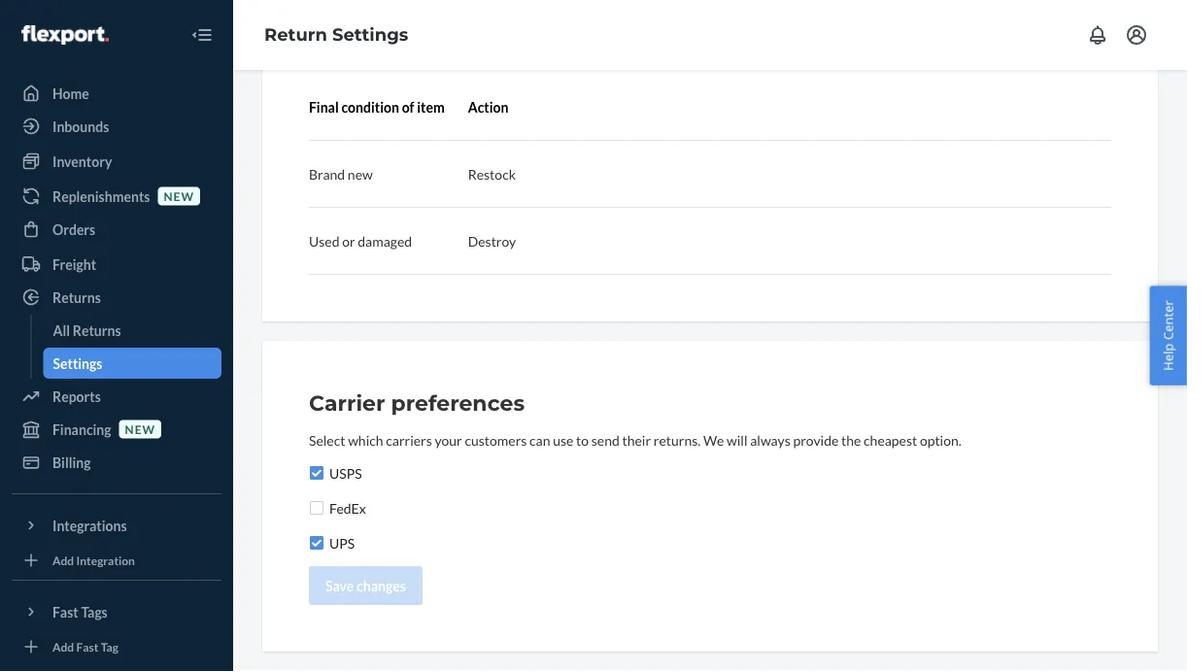 Task type: vqa. For each thing, say whether or not it's contained in the screenshot.
leftmost new
yes



Task type: locate. For each thing, give the bounding box(es) containing it.
add integration
[[52, 553, 135, 568]]

help center button
[[1150, 286, 1188, 386]]

1 horizontal spatial new
[[164, 189, 194, 203]]

can
[[530, 432, 551, 449]]

square image
[[309, 501, 325, 516]]

carrier
[[309, 390, 385, 416]]

changes
[[357, 578, 406, 594]]

freight
[[52, 256, 96, 273]]

returns link
[[12, 282, 222, 313]]

brand new
[[309, 166, 373, 182]]

inbounds link
[[12, 111, 222, 142]]

financing
[[52, 421, 111, 438]]

0 vertical spatial fast
[[52, 604, 78, 621]]

2 add from the top
[[52, 640, 74, 654]]

returns
[[52, 289, 101, 306], [73, 322, 121, 339]]

new down the reports link
[[125, 422, 156, 436]]

billing
[[52, 454, 91, 471]]

your
[[435, 432, 462, 449]]

tag
[[101, 640, 118, 654]]

open account menu image
[[1126, 23, 1149, 47]]

the
[[842, 432, 862, 449]]

add left integration
[[52, 553, 74, 568]]

1 vertical spatial new
[[164, 189, 194, 203]]

item
[[417, 99, 445, 115]]

0 vertical spatial returns
[[52, 289, 101, 306]]

final
[[309, 99, 339, 115]]

home
[[52, 85, 89, 102]]

return settings link
[[264, 24, 409, 45]]

final condition of item
[[309, 99, 445, 115]]

help
[[1160, 344, 1178, 371]]

fast inside dropdown button
[[52, 604, 78, 621]]

select which carriers your customers can use to send their returns. we will always provide the cheapest option.
[[309, 432, 962, 449]]

settings up 'reports'
[[53, 355, 102, 372]]

settings link
[[43, 348, 222, 379]]

1 vertical spatial add
[[52, 640, 74, 654]]

fast left the tags
[[52, 604, 78, 621]]

0 horizontal spatial settings
[[53, 355, 102, 372]]

0 vertical spatial add
[[52, 553, 74, 568]]

save changes
[[326, 578, 406, 594]]

restock
[[468, 166, 516, 182]]

destroy
[[468, 233, 516, 249]]

new right brand
[[348, 166, 373, 182]]

to
[[576, 432, 589, 449]]

returns inside "link"
[[73, 322, 121, 339]]

provide
[[794, 432, 839, 449]]

of
[[402, 99, 415, 115]]

preferences
[[391, 390, 525, 416]]

fast left tag
[[76, 640, 99, 654]]

settings up condition
[[332, 24, 409, 45]]

all
[[53, 322, 70, 339]]

help center
[[1160, 301, 1178, 371]]

add
[[52, 553, 74, 568], [52, 640, 74, 654]]

0 vertical spatial new
[[348, 166, 373, 182]]

returns right all at the left of the page
[[73, 322, 121, 339]]

use
[[553, 432, 574, 449]]

0 horizontal spatial new
[[125, 422, 156, 436]]

option.
[[920, 432, 962, 449]]

close navigation image
[[191, 23, 214, 47]]

return settings
[[264, 24, 409, 45]]

return
[[264, 24, 327, 45]]

2 horizontal spatial new
[[348, 166, 373, 182]]

send
[[592, 432, 620, 449]]

orders link
[[12, 214, 222, 245]]

settings
[[332, 24, 409, 45], [53, 355, 102, 372]]

new up orders link at the top of the page
[[164, 189, 194, 203]]

fast
[[52, 604, 78, 621], [76, 640, 99, 654]]

open notifications image
[[1087, 23, 1110, 47]]

fast tags
[[52, 604, 108, 621]]

reports
[[52, 388, 101, 405]]

brand
[[309, 166, 345, 182]]

2 vertical spatial new
[[125, 422, 156, 436]]

billing link
[[12, 447, 222, 478]]

new for replenishments
[[164, 189, 194, 203]]

1 add from the top
[[52, 553, 74, 568]]

returns down the freight
[[52, 289, 101, 306]]

1 vertical spatial returns
[[73, 322, 121, 339]]

integrations
[[52, 518, 127, 534]]

add down the fast tags
[[52, 640, 74, 654]]

reports link
[[12, 381, 222, 412]]

tags
[[81, 604, 108, 621]]

new
[[348, 166, 373, 182], [164, 189, 194, 203], [125, 422, 156, 436]]

1 horizontal spatial settings
[[332, 24, 409, 45]]

condition
[[342, 99, 399, 115]]



Task type: describe. For each thing, give the bounding box(es) containing it.
check square image
[[309, 466, 325, 481]]

carriers
[[386, 432, 432, 449]]

orders
[[52, 221, 95, 238]]

customers
[[465, 432, 527, 449]]

action
[[468, 99, 509, 115]]

damaged
[[358, 233, 412, 249]]

used
[[309, 233, 340, 249]]

0 vertical spatial settings
[[332, 24, 409, 45]]

their
[[623, 432, 651, 449]]

1 vertical spatial fast
[[76, 640, 99, 654]]

integrations button
[[12, 510, 222, 541]]

all returns link
[[43, 315, 222, 346]]

add fast tag link
[[12, 636, 222, 659]]

fast tags button
[[12, 597, 222, 628]]

home link
[[12, 78, 222, 109]]

1 vertical spatial settings
[[53, 355, 102, 372]]

center
[[1160, 301, 1178, 340]]

check square image
[[309, 536, 325, 551]]

save changes button
[[309, 567, 423, 606]]

add for add integration
[[52, 553, 74, 568]]

which
[[348, 432, 384, 449]]

we
[[704, 432, 724, 449]]

add for add fast tag
[[52, 640, 74, 654]]

inventory link
[[12, 146, 222, 177]]

select
[[309, 432, 345, 449]]

integration
[[76, 553, 135, 568]]

replenishments
[[52, 188, 150, 205]]

freight link
[[12, 249, 222, 280]]

new for financing
[[125, 422, 156, 436]]

or
[[342, 233, 355, 249]]

flexport logo image
[[21, 25, 109, 45]]

add fast tag
[[52, 640, 118, 654]]

cheapest
[[864, 432, 918, 449]]

add integration link
[[12, 549, 222, 573]]

inventory
[[52, 153, 112, 170]]

returns.
[[654, 432, 701, 449]]

will
[[727, 432, 748, 449]]

used or damaged
[[309, 233, 412, 249]]

carrier preferences
[[309, 390, 525, 416]]

inbounds
[[52, 118, 109, 135]]

all returns
[[53, 322, 121, 339]]

save
[[326, 578, 354, 594]]

always
[[751, 432, 791, 449]]



